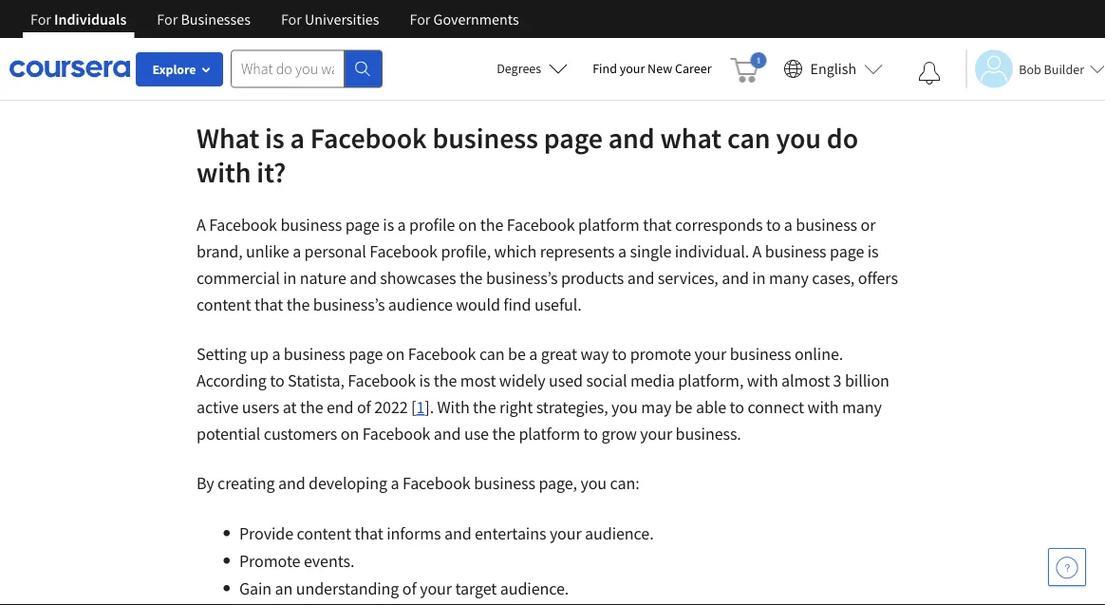 Task type: vqa. For each thing, say whether or not it's contained in the screenshot.
media
yes



Task type: describe. For each thing, give the bounding box(es) containing it.
0 horizontal spatial you
[[581, 473, 607, 494]]

on inside setting up a business page on facebook can be a great way to promote your business online. according to statista, facebook is the most widely used social media platform, with almost 3 billion active users at the end of 2022 [
[[387, 343, 405, 365]]

provide content that informs and entertains your audience. promote events. gain an understanding of your target audience.
[[239, 523, 654, 600]]

english
[[811, 59, 857, 78]]

used
[[549, 370, 583, 391]]

facebook inside ]. with the right strategies, you may be able to connect with many potential customers on facebook and use the platform to grow your business.
[[363, 423, 431, 445]]

a right up
[[272, 343, 281, 365]]

1 vertical spatial that
[[255, 294, 283, 315]]

bob
[[1020, 60, 1042, 77]]

2 in from the left
[[753, 267, 766, 289]]

businesses
[[181, 10, 251, 29]]

a facebook business page is a profile on the facebook platform that corresponds to a business or brand, unlike a personal facebook profile, which represents a single individual. a business page is commercial in nature and showcases the business's products and services, and in many cases, offers content that the business's audience would find useful.
[[197, 214, 899, 315]]

to inside a facebook business page is a profile on the facebook platform that corresponds to a business or brand, unlike a personal facebook profile, which represents a single individual. a business page is commercial in nature and showcases the business's products and services, and in many cases, offers content that the business's audience would find useful.
[[767, 214, 781, 236]]

most
[[461, 370, 496, 391]]

users
[[242, 397, 280, 418]]

can:
[[610, 473, 640, 494]]

may
[[641, 397, 672, 418]]

with
[[438, 397, 470, 418]]

personal
[[305, 241, 366, 262]]

can inside setting up a business page on facebook can be a great way to promote your business online. according to statista, facebook is the most widely used social media platform, with almost 3 billion active users at the end of 2022 [
[[480, 343, 505, 365]]

degrees
[[497, 60, 542, 77]]

useful.
[[535, 294, 582, 315]]

it?
[[257, 154, 286, 190]]

an
[[275, 578, 293, 600]]

potential
[[197, 423, 261, 445]]

at
[[283, 397, 297, 418]]

].
[[425, 397, 434, 418]]

a left 'profile'
[[398, 214, 406, 236]]

informs
[[387, 523, 441, 544]]

for for businesses
[[157, 10, 178, 29]]

statista,
[[288, 370, 345, 391]]

for governments
[[410, 10, 519, 29]]

and down single at the right
[[628, 267, 655, 289]]

billion
[[846, 370, 890, 391]]

help center image
[[1057, 556, 1079, 579]]

of inside setting up a business page on facebook can be a great way to promote your business online. according to statista, facebook is the most widely used social media platform, with almost 3 billion active users at the end of 2022 [
[[357, 397, 371, 418]]

the down nature
[[287, 294, 310, 315]]

is left 'profile'
[[383, 214, 394, 236]]

single
[[630, 241, 672, 262]]

to left grow
[[584, 423, 599, 445]]

is down or
[[868, 241, 879, 262]]

page up cases,
[[830, 241, 865, 262]]

do
[[827, 120, 859, 155]]

business up cases,
[[766, 241, 827, 262]]

for for governments
[[410, 10, 431, 29]]

the up with
[[434, 370, 457, 391]]

business up statista, at the bottom left of the page
[[284, 343, 346, 365]]

services,
[[658, 267, 719, 289]]

0 horizontal spatial business's
[[313, 294, 385, 315]]

What do you want to learn? text field
[[231, 50, 345, 88]]

a right developing
[[391, 473, 400, 494]]

is inside setting up a business page on facebook can be a great way to promote your business online. according to statista, facebook is the most widely used social media platform, with almost 3 billion active users at the end of 2022 [
[[420, 370, 431, 391]]

nature
[[300, 267, 347, 289]]

for for individuals
[[30, 10, 51, 29]]

1
[[417, 397, 425, 418]]

and inside what is a facebook business page and what can you do with it?
[[609, 120, 655, 155]]

business inside what is a facebook business page and what can you do with it?
[[433, 120, 539, 155]]

governments
[[434, 10, 519, 29]]

by creating and developing a facebook business page, you can:
[[197, 473, 643, 494]]

or
[[861, 214, 876, 236]]

for businesses
[[157, 10, 251, 29]]

0 vertical spatial business's
[[486, 267, 558, 289]]

find
[[593, 60, 618, 77]]

the right at
[[300, 397, 323, 418]]

to right way
[[613, 343, 627, 365]]

target
[[455, 578, 497, 600]]

cases,
[[813, 267, 855, 289]]

would
[[456, 294, 501, 315]]

and inside ]. with the right strategies, you may be able to connect with many potential customers on facebook and use the platform to grow your business.
[[434, 423, 461, 445]]

find
[[504, 294, 532, 315]]

facebook inside what is a facebook business page and what can you do with it?
[[311, 120, 427, 155]]

active
[[197, 397, 239, 418]]

provide
[[239, 523, 294, 544]]

business up the almost
[[730, 343, 792, 365]]

career
[[676, 60, 712, 77]]

right
[[500, 397, 533, 418]]

to right able
[[730, 397, 745, 418]]

according
[[197, 370, 267, 391]]

what is a facebook business page and what can you do with it?
[[197, 120, 859, 190]]

a left great
[[529, 343, 538, 365]]

events.
[[304, 551, 355, 572]]

new
[[648, 60, 673, 77]]

which
[[495, 241, 537, 262]]

with for it?
[[197, 154, 251, 190]]

gain
[[239, 578, 272, 600]]

the down the most
[[473, 397, 497, 418]]

english button
[[777, 38, 891, 100]]

1 link
[[417, 397, 425, 418]]

shopping cart: 1 item image
[[731, 52, 767, 83]]

2 horizontal spatial that
[[643, 214, 672, 236]]

page up the personal
[[346, 214, 380, 236]]

your inside ]. with the right strategies, you may be able to connect with many potential customers on facebook and use the platform to grow your business.
[[641, 423, 673, 445]]

you inside what is a facebook business page and what can you do with it?
[[777, 120, 822, 155]]

promote
[[631, 343, 692, 365]]

business up entertains
[[474, 473, 536, 494]]

business.
[[676, 423, 742, 445]]

products
[[561, 267, 624, 289]]

many inside a facebook business page is a profile on the facebook platform that corresponds to a business or brand, unlike a personal facebook profile, which represents a single individual. a business page is commercial in nature and showcases the business's products and services, and in many cases, offers content that the business's audience would find useful.
[[769, 267, 809, 289]]

2022
[[375, 397, 408, 418]]

represents
[[540, 241, 615, 262]]

business up the personal
[[281, 214, 342, 236]]

the up which
[[481, 214, 504, 236]]

many inside ]. with the right strategies, you may be able to connect with many potential customers on facebook and use the platform to grow your business.
[[843, 397, 882, 418]]

on inside a facebook business page is a profile on the facebook platform that corresponds to a business or brand, unlike a personal facebook profile, which represents a single individual. a business page is commercial in nature and showcases the business's products and services, and in many cases, offers content that the business's audience would find useful.
[[459, 214, 477, 236]]

platform inside a facebook business page is a profile on the facebook platform that corresponds to a business or brand, unlike a personal facebook profile, which represents a single individual. a business page is commercial in nature and showcases the business's products and services, and in many cases, offers content that the business's audience would find useful.
[[579, 214, 640, 236]]

great
[[541, 343, 578, 365]]

content inside provide content that informs and entertains your audience. promote events. gain an understanding of your target audience.
[[297, 523, 351, 544]]

for for universities
[[281, 10, 302, 29]]

strategies,
[[537, 397, 609, 418]]

setting up a business page on facebook can be a great way to promote your business online. according to statista, facebook is the most widely used social media platform, with almost 3 billion active users at the end of 2022 [
[[197, 343, 890, 418]]

widely
[[500, 370, 546, 391]]

builder
[[1045, 60, 1085, 77]]

social
[[587, 370, 627, 391]]

end
[[327, 397, 354, 418]]

and down the personal
[[350, 267, 377, 289]]



Task type: locate. For each thing, give the bounding box(es) containing it.
with left it?
[[197, 154, 251, 190]]

1 vertical spatial can
[[480, 343, 505, 365]]

explore button
[[136, 52, 223, 86]]

can up the most
[[480, 343, 505, 365]]

with down '3'
[[808, 397, 839, 418]]

find your new career link
[[584, 57, 722, 81]]

you
[[777, 120, 822, 155], [612, 397, 638, 418], [581, 473, 607, 494]]

1 horizontal spatial in
[[753, 267, 766, 289]]

to
[[767, 214, 781, 236], [613, 343, 627, 365], [270, 370, 285, 391], [730, 397, 745, 418], [584, 423, 599, 445]]

audience
[[388, 294, 453, 315]]

of right end
[[357, 397, 371, 418]]

brand,
[[197, 241, 243, 262]]

that left informs
[[355, 523, 384, 544]]

way
[[581, 343, 609, 365]]

1 in from the left
[[283, 267, 297, 289]]

business's up find in the left of the page
[[486, 267, 558, 289]]

1 horizontal spatial can
[[728, 120, 771, 155]]

on down end
[[341, 423, 359, 445]]

audience. right target
[[500, 578, 569, 600]]

with
[[197, 154, 251, 190], [748, 370, 779, 391], [808, 397, 839, 418]]

page,
[[539, 473, 578, 494]]

be inside setting up a business page on facebook can be a great way to promote your business online. according to statista, facebook is the most widely used social media platform, with almost 3 billion active users at the end of 2022 [
[[508, 343, 526, 365]]

0 horizontal spatial in
[[283, 267, 297, 289]]

1 vertical spatial with
[[748, 370, 779, 391]]

is
[[265, 120, 285, 155], [383, 214, 394, 236], [868, 241, 879, 262], [420, 370, 431, 391]]

is inside what is a facebook business page and what can you do with it?
[[265, 120, 285, 155]]

1 vertical spatial platform
[[519, 423, 581, 445]]

page
[[544, 120, 603, 155], [346, 214, 380, 236], [830, 241, 865, 262], [349, 343, 383, 365]]

content inside a facebook business page is a profile on the facebook platform that corresponds to a business or brand, unlike a personal facebook profile, which represents a single individual. a business page is commercial in nature and showcases the business's products and services, and in many cases, offers content that the business's audience would find useful.
[[197, 294, 251, 315]]

your down may
[[641, 423, 673, 445]]

connect
[[748, 397, 805, 418]]

business
[[433, 120, 539, 155], [281, 214, 342, 236], [796, 214, 858, 236], [766, 241, 827, 262], [284, 343, 346, 365], [730, 343, 792, 365], [474, 473, 536, 494]]

2 horizontal spatial on
[[459, 214, 477, 236]]

that
[[643, 214, 672, 236], [255, 294, 283, 315], [355, 523, 384, 544]]

1 vertical spatial you
[[612, 397, 638, 418]]

for left governments
[[410, 10, 431, 29]]

0 vertical spatial be
[[508, 343, 526, 365]]

page up the 2022
[[349, 343, 383, 365]]

you left 'do'
[[777, 120, 822, 155]]

with inside what is a facebook business page and what can you do with it?
[[197, 154, 251, 190]]

find your new career
[[593, 60, 712, 77]]

with for many
[[808, 397, 839, 418]]

1 horizontal spatial business's
[[486, 267, 558, 289]]

platform up represents
[[579, 214, 640, 236]]

1 vertical spatial business's
[[313, 294, 385, 315]]

a right corresponds
[[785, 214, 793, 236]]

and down 'individual.'
[[722, 267, 749, 289]]

a right 'individual.'
[[753, 241, 762, 262]]

be inside ]. with the right strategies, you may be able to connect with many potential customers on facebook and use the platform to grow your business.
[[675, 397, 693, 418]]

platform,
[[679, 370, 744, 391]]

1 horizontal spatial content
[[297, 523, 351, 544]]

bob builder
[[1020, 60, 1085, 77]]

None search field
[[231, 50, 383, 88]]

0 vertical spatial of
[[357, 397, 371, 418]]

your inside setting up a business page on facebook can be a great way to promote your business online. according to statista, facebook is the most widely used social media platform, with almost 3 billion active users at the end of 2022 [
[[695, 343, 727, 365]]

your
[[620, 60, 645, 77], [695, 343, 727, 365], [641, 423, 673, 445], [550, 523, 582, 544], [420, 578, 452, 600]]

1 vertical spatial on
[[387, 343, 405, 365]]

degrees button
[[482, 48, 584, 89]]

a left single at the right
[[618, 241, 627, 262]]

0 vertical spatial audience.
[[585, 523, 654, 544]]

universities
[[305, 10, 380, 29]]

0 vertical spatial you
[[777, 120, 822, 155]]

0 horizontal spatial that
[[255, 294, 283, 315]]

1 vertical spatial many
[[843, 397, 882, 418]]

the down profile, at left top
[[460, 267, 483, 289]]

platform down strategies,
[[519, 423, 581, 445]]

0 horizontal spatial content
[[197, 294, 251, 315]]

1 vertical spatial of
[[403, 578, 417, 600]]

explore
[[152, 61, 196, 78]]

individual.
[[675, 241, 750, 262]]

2 vertical spatial that
[[355, 523, 384, 544]]

in left nature
[[283, 267, 297, 289]]

and down with
[[434, 423, 461, 445]]

1 horizontal spatial that
[[355, 523, 384, 544]]

page down find at right
[[544, 120, 603, 155]]

0 vertical spatial content
[[197, 294, 251, 315]]

for
[[30, 10, 51, 29], [157, 10, 178, 29], [281, 10, 302, 29], [410, 10, 431, 29]]

audience. down 'can:'
[[585, 523, 654, 544]]

0 vertical spatial on
[[459, 214, 477, 236]]

online.
[[795, 343, 844, 365]]

1 vertical spatial audience.
[[500, 578, 569, 600]]

and
[[609, 120, 655, 155], [350, 267, 377, 289], [628, 267, 655, 289], [722, 267, 749, 289], [434, 423, 461, 445], [278, 473, 306, 494], [445, 523, 472, 544]]

understanding
[[296, 578, 399, 600]]

business's
[[486, 267, 558, 289], [313, 294, 385, 315]]

1 vertical spatial a
[[753, 241, 762, 262]]

for up what do you want to learn? "text box"
[[281, 10, 302, 29]]

a
[[290, 120, 305, 155], [398, 214, 406, 236], [785, 214, 793, 236], [293, 241, 301, 262], [618, 241, 627, 262], [272, 343, 281, 365], [529, 343, 538, 365], [391, 473, 400, 494]]

1 horizontal spatial with
[[748, 370, 779, 391]]

commercial
[[197, 267, 280, 289]]

on up profile, at left top
[[459, 214, 477, 236]]

use
[[465, 423, 489, 445]]

0 vertical spatial platform
[[579, 214, 640, 236]]

you inside ]. with the right strategies, you may be able to connect with many potential customers on facebook and use the platform to grow your business.
[[612, 397, 638, 418]]

can right "what"
[[728, 120, 771, 155]]

1 horizontal spatial a
[[753, 241, 762, 262]]

what
[[197, 120, 260, 155]]

be up widely
[[508, 343, 526, 365]]

that down commercial
[[255, 294, 283, 315]]

2 vertical spatial with
[[808, 397, 839, 418]]

show notifications image
[[919, 62, 942, 85]]

0 horizontal spatial can
[[480, 343, 505, 365]]

business left or
[[796, 214, 858, 236]]

1 horizontal spatial audience.
[[585, 523, 654, 544]]

of inside provide content that informs and entertains your audience. promote events. gain an understanding of your target audience.
[[403, 578, 417, 600]]

with inside ]. with the right strategies, you may be able to connect with many potential customers on facebook and use the platform to grow your business.
[[808, 397, 839, 418]]

business's down nature
[[313, 294, 385, 315]]

is right what at the top of the page
[[265, 120, 285, 155]]

for individuals
[[30, 10, 127, 29]]

0 horizontal spatial audience.
[[500, 578, 569, 600]]

offers
[[859, 267, 899, 289]]

you left 'can:'
[[581, 473, 607, 494]]

bob builder button
[[966, 50, 1106, 88]]

2 vertical spatial you
[[581, 473, 607, 494]]

showcases
[[380, 267, 456, 289]]

page inside what is a facebook business page and what can you do with it?
[[544, 120, 603, 155]]

a right unlike
[[293, 241, 301, 262]]

and left "what"
[[609, 120, 655, 155]]

business down degrees
[[433, 120, 539, 155]]

can inside what is a facebook business page and what can you do with it?
[[728, 120, 771, 155]]

content down commercial
[[197, 294, 251, 315]]

1 horizontal spatial on
[[387, 343, 405, 365]]

is up 1 link
[[420, 370, 431, 391]]

page inside setting up a business page on facebook can be a great way to promote your business online. according to statista, facebook is the most widely used social media platform, with almost 3 billion active users at the end of 2022 [
[[349, 343, 383, 365]]

for universities
[[281, 10, 380, 29]]

2 horizontal spatial you
[[777, 120, 822, 155]]

a right it?
[[290, 120, 305, 155]]

to up at
[[270, 370, 285, 391]]

media
[[631, 370, 675, 391]]

0 horizontal spatial of
[[357, 397, 371, 418]]

0 vertical spatial many
[[769, 267, 809, 289]]

profile
[[410, 214, 455, 236]]

the right use
[[493, 423, 516, 445]]

1 horizontal spatial be
[[675, 397, 693, 418]]

2 horizontal spatial with
[[808, 397, 839, 418]]

many left cases,
[[769, 267, 809, 289]]

0 horizontal spatial a
[[197, 214, 206, 236]]

with up connect
[[748, 370, 779, 391]]

4 for from the left
[[410, 10, 431, 29]]

many down billion
[[843, 397, 882, 418]]

that up single at the right
[[643, 214, 672, 236]]

of down informs
[[403, 578, 417, 600]]

developing
[[309, 473, 388, 494]]

that inside provide content that informs and entertains your audience. promote events. gain an understanding of your target audience.
[[355, 523, 384, 544]]

with inside setting up a business page on facebook can be a great way to promote your business online. according to statista, facebook is the most widely used social media platform, with almost 3 billion active users at the end of 2022 [
[[748, 370, 779, 391]]

3 for from the left
[[281, 10, 302, 29]]

1 horizontal spatial many
[[843, 397, 882, 418]]

for left individuals
[[30, 10, 51, 29]]

entertains
[[475, 523, 547, 544]]

in
[[283, 267, 297, 289], [753, 267, 766, 289]]

corresponds
[[676, 214, 763, 236]]

0 horizontal spatial with
[[197, 154, 251, 190]]

platform inside ]. with the right strategies, you may be able to connect with many potential customers on facebook and use the platform to grow your business.
[[519, 423, 581, 445]]

customers
[[264, 423, 338, 445]]

you up grow
[[612, 397, 638, 418]]

creating
[[218, 473, 275, 494]]

2 vertical spatial on
[[341, 423, 359, 445]]

0 horizontal spatial be
[[508, 343, 526, 365]]

0 vertical spatial that
[[643, 214, 672, 236]]

]. with the right strategies, you may be able to connect with many potential customers on facebook and use the platform to grow your business.
[[197, 397, 882, 445]]

0 horizontal spatial many
[[769, 267, 809, 289]]

2 for from the left
[[157, 10, 178, 29]]

audience.
[[585, 523, 654, 544], [500, 578, 569, 600]]

on
[[459, 214, 477, 236], [387, 343, 405, 365], [341, 423, 359, 445]]

and inside provide content that informs and entertains your audience. promote events. gain an understanding of your target audience.
[[445, 523, 472, 544]]

1 vertical spatial be
[[675, 397, 693, 418]]

your up the platform,
[[695, 343, 727, 365]]

and right creating at the bottom of page
[[278, 473, 306, 494]]

setting
[[197, 343, 247, 365]]

0 horizontal spatial on
[[341, 423, 359, 445]]

promote
[[239, 551, 301, 572]]

can
[[728, 120, 771, 155], [480, 343, 505, 365]]

on inside ]. with the right strategies, you may be able to connect with many potential customers on facebook and use the platform to grow your business.
[[341, 423, 359, 445]]

0 vertical spatial with
[[197, 154, 251, 190]]

on up the 2022
[[387, 343, 405, 365]]

platform
[[579, 214, 640, 236], [519, 423, 581, 445]]

coursera image
[[10, 53, 130, 84]]

your down page,
[[550, 523, 582, 544]]

a inside what is a facebook business page and what can you do with it?
[[290, 120, 305, 155]]

by
[[197, 473, 214, 494]]

your left target
[[420, 578, 452, 600]]

for left businesses
[[157, 10, 178, 29]]

content
[[197, 294, 251, 315], [297, 523, 351, 544]]

to right corresponds
[[767, 214, 781, 236]]

able
[[696, 397, 727, 418]]

banner navigation
[[15, 0, 535, 38]]

content up events.
[[297, 523, 351, 544]]

what
[[661, 120, 722, 155]]

be right may
[[675, 397, 693, 418]]

in down corresponds
[[753, 267, 766, 289]]

facebook
[[311, 120, 427, 155], [209, 214, 277, 236], [507, 214, 575, 236], [370, 241, 438, 262], [408, 343, 476, 365], [348, 370, 416, 391], [363, 423, 431, 445], [403, 473, 471, 494]]

0 vertical spatial can
[[728, 120, 771, 155]]

[featured image] a business owner sets up a facebook business page on a laptop. image
[[197, 0, 909, 75]]

profile,
[[441, 241, 491, 262]]

and right informs
[[445, 523, 472, 544]]

almost
[[782, 370, 831, 391]]

unlike
[[246, 241, 289, 262]]

0 vertical spatial a
[[197, 214, 206, 236]]

grow
[[602, 423, 637, 445]]

a
[[197, 214, 206, 236], [753, 241, 762, 262]]

up
[[250, 343, 269, 365]]

a up 'brand,'
[[197, 214, 206, 236]]

[
[[412, 397, 417, 418]]

3
[[834, 370, 842, 391]]

1 horizontal spatial of
[[403, 578, 417, 600]]

be
[[508, 343, 526, 365], [675, 397, 693, 418]]

1 vertical spatial content
[[297, 523, 351, 544]]

1 for from the left
[[30, 10, 51, 29]]

1 horizontal spatial you
[[612, 397, 638, 418]]

your right find at right
[[620, 60, 645, 77]]



